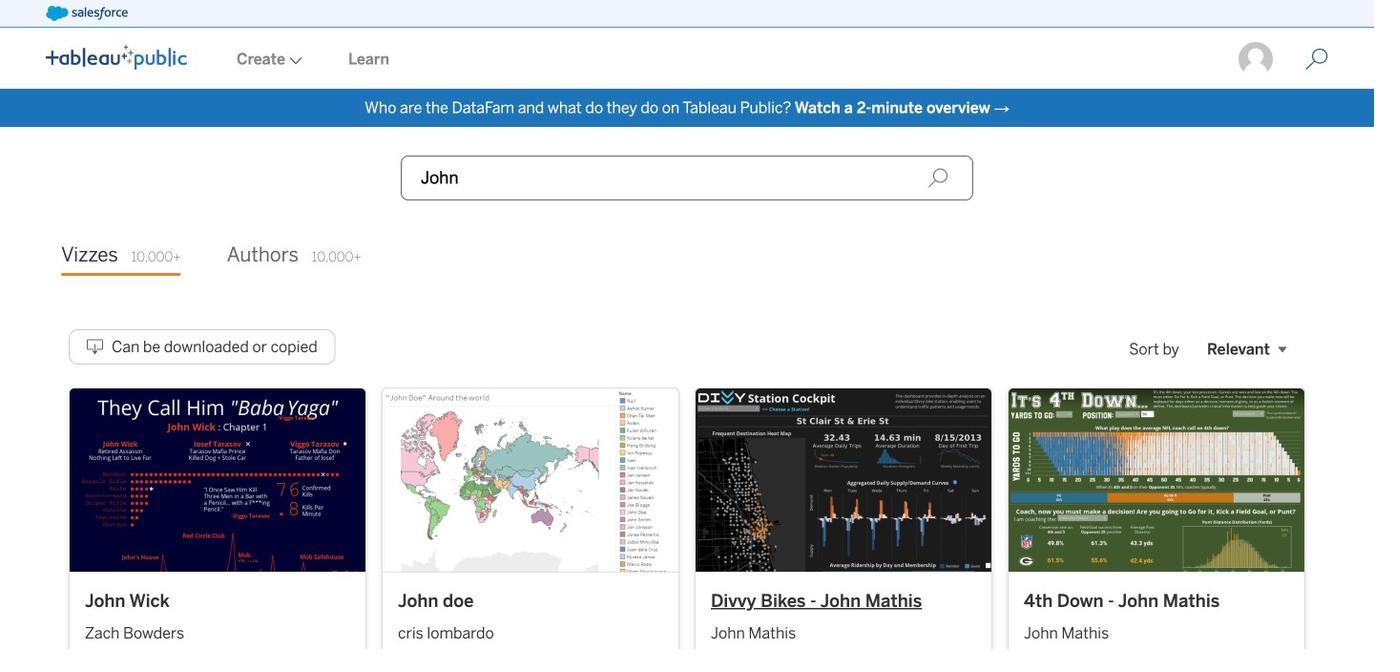 Task type: vqa. For each thing, say whether or not it's contained in the screenshot.
See All Recent Activity element
no



Task type: describe. For each thing, give the bounding box(es) containing it.
Search input field
[[401, 156, 974, 201]]

1 workbook thumbnail image from the left
[[70, 388, 366, 572]]

salesforce logo image
[[46, 6, 128, 21]]

tara.schultz image
[[1237, 40, 1276, 78]]

4 workbook thumbnail image from the left
[[1009, 388, 1305, 572]]

2 workbook thumbnail image from the left
[[383, 388, 679, 572]]

go to search image
[[1283, 48, 1352, 71]]



Task type: locate. For each thing, give the bounding box(es) containing it.
logo image
[[46, 45, 187, 70]]

search image
[[928, 168, 949, 189]]

create image
[[285, 57, 303, 64]]

workbook thumbnail image
[[70, 388, 366, 572], [383, 388, 679, 572], [696, 388, 992, 572], [1009, 388, 1305, 572]]

3 workbook thumbnail image from the left
[[696, 388, 992, 572]]



